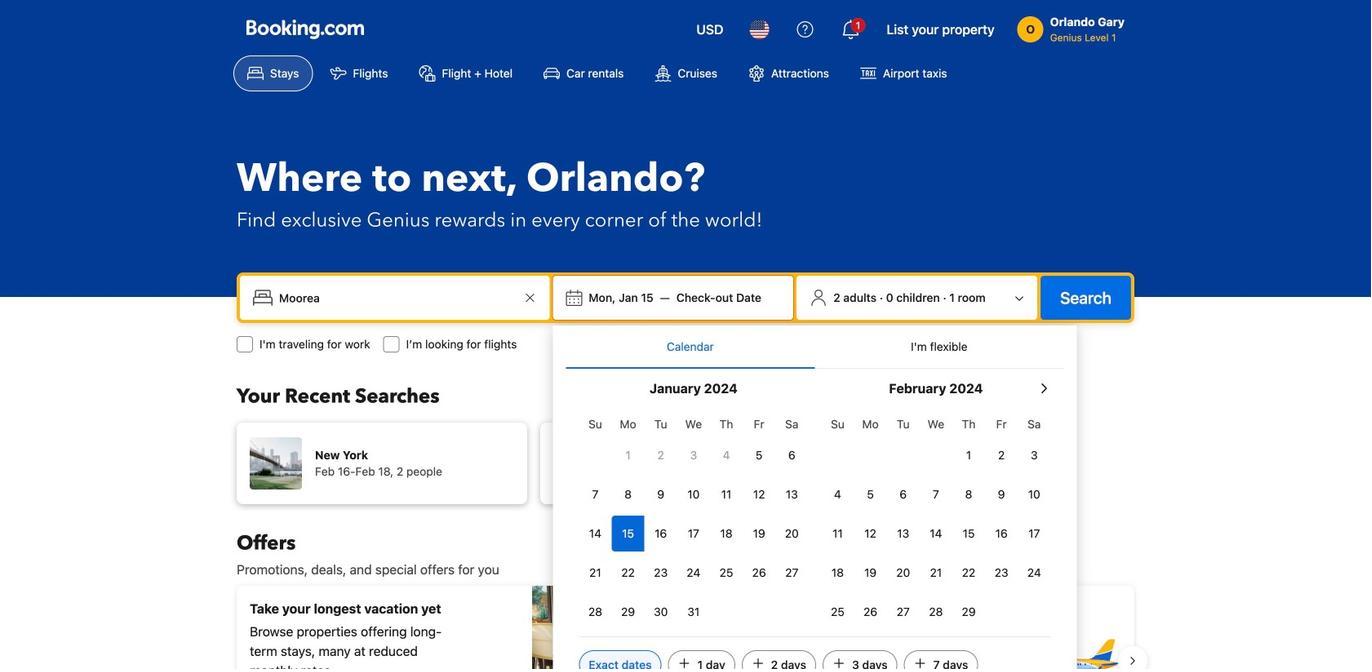 Task type: locate. For each thing, give the bounding box(es) containing it.
12 February 2024 checkbox
[[854, 516, 887, 552]]

27 January 2024 checkbox
[[776, 555, 809, 591]]

26 February 2024 checkbox
[[854, 594, 887, 630]]

28 February 2024 checkbox
[[920, 594, 953, 630]]

16 February 2024 checkbox
[[986, 516, 1018, 552]]

5 January 2024 checkbox
[[743, 438, 776, 474]]

18 February 2024 checkbox
[[822, 555, 854, 591]]

17 January 2024 checkbox
[[677, 516, 710, 552]]

tab list
[[566, 326, 1064, 370]]

1 horizontal spatial grid
[[822, 408, 1051, 630]]

24 February 2024 checkbox
[[1018, 555, 1051, 591]]

23 January 2024 checkbox
[[645, 555, 677, 591]]

29 February 2024 checkbox
[[953, 594, 986, 630]]

0 horizontal spatial grid
[[579, 408, 809, 630]]

20 February 2024 checkbox
[[887, 555, 920, 591]]

6 February 2024 checkbox
[[887, 477, 920, 513]]

25 January 2024 checkbox
[[710, 555, 743, 591]]

17 February 2024 checkbox
[[1018, 516, 1051, 552]]

4 January 2024 checkbox
[[710, 438, 743, 474]]

2 grid from the left
[[822, 408, 1051, 630]]

2 February 2024 checkbox
[[986, 438, 1018, 474]]

9 February 2024 checkbox
[[986, 477, 1018, 513]]

1 January 2024 checkbox
[[612, 438, 645, 474]]

25 February 2024 checkbox
[[822, 594, 854, 630]]

9 January 2024 checkbox
[[645, 477, 677, 513]]

your account menu orlando gary genius level 1 element
[[1018, 7, 1132, 45]]

3 January 2024 checkbox
[[677, 438, 710, 474]]

region
[[224, 580, 1148, 669]]

21 February 2024 checkbox
[[920, 555, 953, 591]]

31 January 2024 checkbox
[[677, 594, 710, 630]]

booking.com image
[[247, 20, 364, 39]]

8 January 2024 checkbox
[[612, 477, 645, 513]]

19 January 2024 checkbox
[[743, 516, 776, 552]]

grid
[[579, 408, 809, 630], [822, 408, 1051, 630]]

4 February 2024 checkbox
[[822, 477, 854, 513]]

cell
[[612, 513, 645, 552]]

7 February 2024 checkbox
[[920, 477, 953, 513]]

14 January 2024 checkbox
[[579, 516, 612, 552]]

1 grid from the left
[[579, 408, 809, 630]]



Task type: vqa. For each thing, say whether or not it's contained in the screenshot.
6 February 2024 option
yes



Task type: describe. For each thing, give the bounding box(es) containing it.
2 January 2024 checkbox
[[645, 438, 677, 474]]

10 February 2024 checkbox
[[1018, 477, 1051, 513]]

19 February 2024 checkbox
[[854, 555, 887, 591]]

26 January 2024 checkbox
[[743, 555, 776, 591]]

24 January 2024 checkbox
[[677, 555, 710, 591]]

3 February 2024 checkbox
[[1018, 438, 1051, 474]]

14 February 2024 checkbox
[[920, 516, 953, 552]]

18 January 2024 checkbox
[[710, 516, 743, 552]]

20 January 2024 checkbox
[[776, 516, 809, 552]]

11 February 2024 checkbox
[[822, 516, 854, 552]]

6 January 2024 checkbox
[[776, 438, 809, 474]]

22 January 2024 checkbox
[[612, 555, 645, 591]]

23 February 2024 checkbox
[[986, 555, 1018, 591]]

fly away to your dream vacation image
[[1007, 604, 1122, 669]]

13 January 2024 checkbox
[[776, 477, 809, 513]]

5 February 2024 checkbox
[[854, 477, 887, 513]]

12 January 2024 checkbox
[[743, 477, 776, 513]]

16 January 2024 checkbox
[[645, 516, 677, 552]]

1 February 2024 checkbox
[[953, 438, 986, 474]]

7 January 2024 checkbox
[[579, 477, 612, 513]]

11 January 2024 checkbox
[[710, 477, 743, 513]]

21 January 2024 checkbox
[[579, 555, 612, 591]]

27 February 2024 checkbox
[[887, 594, 920, 630]]

Where are you going? field
[[273, 283, 520, 313]]

22 February 2024 checkbox
[[953, 555, 986, 591]]

30 January 2024 checkbox
[[645, 594, 677, 630]]

29 January 2024 checkbox
[[612, 594, 645, 630]]

28 January 2024 checkbox
[[579, 594, 612, 630]]

13 February 2024 checkbox
[[887, 516, 920, 552]]

8 February 2024 checkbox
[[953, 477, 986, 513]]

15 January 2024 checkbox
[[612, 516, 645, 552]]

15 February 2024 checkbox
[[953, 516, 986, 552]]

take your longest vacation yet image
[[532, 586, 679, 669]]

10 January 2024 checkbox
[[677, 477, 710, 513]]



